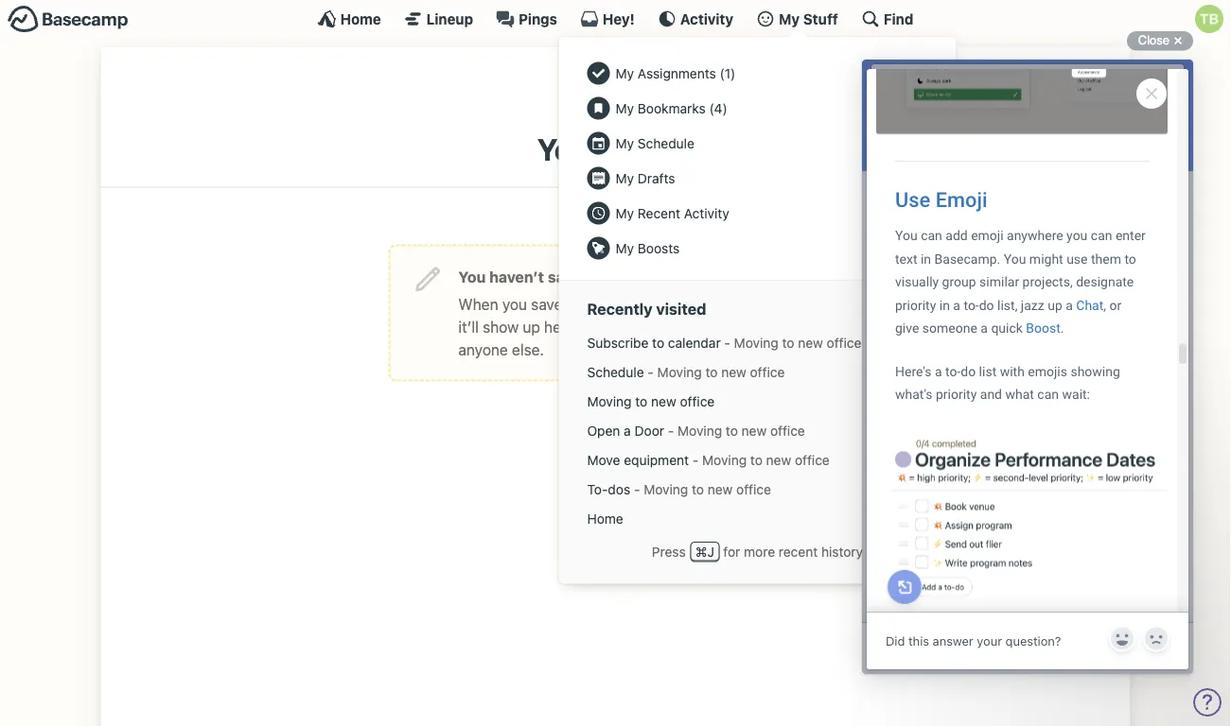 Task type: vqa. For each thing, say whether or not it's contained in the screenshot.
'HEY!' popup button
yes



Task type: locate. For each thing, give the bounding box(es) containing it.
0 horizontal spatial home link
[[318, 9, 381, 28]]

door
[[635, 423, 665, 439]]

(4)
[[709, 100, 728, 116]]

recently visited pages element
[[578, 329, 938, 534]]

find button
[[861, 9, 914, 28]]

tim burton image up your drafts
[[585, 66, 646, 127]]

my drafts
[[616, 170, 675, 186]]

hey!
[[603, 10, 635, 27]]

my left recent
[[616, 205, 634, 221]]

my up your drafts
[[616, 100, 634, 116]]

my left assignments at the top
[[616, 65, 634, 81]]

my left stuff
[[779, 10, 800, 27]]

your down message
[[583, 318, 614, 336]]

stuff
[[803, 10, 839, 27]]

1 vertical spatial home
[[587, 511, 624, 527]]

my stuff
[[779, 10, 839, 27]]

press
[[652, 544, 686, 560]]

my for my drafts
[[616, 170, 634, 186]]

document
[[662, 295, 732, 313]]

to up move equipment - moving to new office
[[726, 423, 738, 439]]

haven't
[[490, 268, 544, 286]]

moving up move equipment - moving to new office
[[678, 423, 722, 439]]

1 vertical spatial schedule
[[587, 365, 644, 380]]

0 vertical spatial tim burton image
[[1196, 5, 1224, 33]]

schedule
[[638, 135, 695, 151], [587, 365, 644, 380]]

as
[[736, 295, 751, 313]]

switch accounts image
[[8, 5, 129, 34]]

else.
[[512, 341, 544, 359]]

tim burton image right cross small image
[[1196, 5, 1224, 33]]

- up moving to new office
[[648, 365, 654, 380]]

open a door - moving to new office
[[587, 423, 805, 439]]

home down to-
[[587, 511, 624, 527]]

lineup
[[427, 10, 473, 27]]

drafts up my drafts
[[607, 132, 694, 168]]

pings
[[519, 10, 557, 27]]

0 vertical spatial home
[[340, 10, 381, 27]]

move
[[587, 453, 620, 468]]

subscribe to calendar - moving to new office
[[587, 335, 862, 351]]

you
[[502, 295, 527, 313]]

1 vertical spatial your
[[583, 318, 614, 336]]

draft,
[[767, 295, 805, 313]]

my for my boosts
[[616, 240, 634, 256]]

here.
[[544, 318, 579, 336]]

0 vertical spatial your
[[538, 132, 601, 168]]

find
[[884, 10, 914, 27]]

you haven't saved any drafts yet when you save a message or document as a draft, it'll show up here. your drafts aren't visible to anyone else.
[[459, 268, 805, 359]]

show
[[483, 318, 519, 336]]

2 horizontal spatial a
[[755, 295, 763, 313]]

schedule inside my stuff element
[[638, 135, 695, 151]]

my down your drafts
[[616, 170, 634, 186]]

0 vertical spatial activity
[[680, 10, 734, 27]]

subscribe
[[587, 335, 649, 351]]

your left my schedule
[[538, 132, 601, 168]]

visited
[[656, 300, 707, 319]]

your
[[538, 132, 601, 168], [583, 318, 614, 336]]

activity
[[680, 10, 734, 27], [684, 205, 730, 221]]

(1)
[[720, 65, 736, 81]]

- down open a door - moving to new office
[[693, 453, 699, 468]]

drafts up 'or'
[[625, 268, 669, 286]]

any
[[595, 268, 621, 286]]

aren't
[[662, 318, 702, 336]]

my up my drafts
[[616, 135, 634, 151]]

drafts down 'or'
[[618, 318, 658, 336]]

home link left lineup link
[[318, 9, 381, 28]]

moving down calendar
[[658, 365, 702, 380]]

home left lineup link
[[340, 10, 381, 27]]

main element
[[0, 0, 1232, 585]]

moving up the open
[[587, 394, 632, 410]]

message
[[579, 295, 640, 313]]

home link up more
[[578, 505, 938, 534]]

my schedule link
[[578, 126, 938, 161]]

to down draft,
[[782, 335, 795, 351]]

a left 'door'
[[624, 423, 631, 439]]

to right 'visible'
[[753, 318, 767, 336]]

0 horizontal spatial home
[[340, 10, 381, 27]]

1 horizontal spatial tim burton image
[[1196, 5, 1224, 33]]

home
[[340, 10, 381, 27], [587, 511, 624, 527]]

drafts
[[625, 268, 669, 286], [618, 318, 658, 336]]

- right 'door'
[[668, 423, 674, 439]]

0 vertical spatial home link
[[318, 9, 381, 28]]

my drafts link
[[578, 161, 938, 196]]

my for my stuff
[[779, 10, 800, 27]]

my inside dropdown button
[[779, 10, 800, 27]]

0 vertical spatial schedule
[[638, 135, 695, 151]]

home link
[[318, 9, 381, 28], [578, 505, 938, 534]]

my recent activity link
[[578, 196, 938, 231]]

new
[[798, 335, 823, 351], [722, 365, 747, 380], [651, 394, 677, 410], [742, 423, 767, 439], [766, 453, 792, 468], [708, 482, 733, 498]]

office
[[827, 335, 862, 351], [750, 365, 785, 380], [680, 394, 715, 410], [771, 423, 805, 439], [795, 453, 830, 468], [737, 482, 771, 498]]

moving to new office
[[587, 394, 715, 410]]

my up any
[[616, 240, 634, 256]]

tim burton image
[[1196, 5, 1224, 33], [585, 66, 646, 127]]

moving
[[734, 335, 779, 351], [658, 365, 702, 380], [587, 394, 632, 410], [678, 423, 722, 439], [702, 453, 747, 468], [644, 482, 688, 498]]

drafts down my schedule
[[638, 170, 675, 186]]

0 vertical spatial drafts
[[607, 132, 694, 168]]

activity link
[[658, 9, 734, 28]]

-
[[725, 335, 731, 351], [648, 365, 654, 380], [668, 423, 674, 439], [693, 453, 699, 468], [634, 482, 640, 498]]

more
[[744, 544, 775, 560]]

schedule down my bookmarks (4)
[[638, 135, 695, 151]]

activity up (1)
[[680, 10, 734, 27]]

schedule - moving to new office
[[587, 365, 785, 380]]

1 vertical spatial drafts
[[638, 170, 675, 186]]

1 horizontal spatial a
[[624, 423, 631, 439]]

1 vertical spatial activity
[[684, 205, 730, 221]]

⌘ j for more recent history
[[696, 544, 863, 560]]

drafts inside my stuff element
[[638, 170, 675, 186]]

or
[[644, 295, 658, 313]]

a
[[567, 295, 575, 313], [755, 295, 763, 313], [624, 423, 631, 439]]

when
[[459, 295, 499, 313]]

a right as
[[755, 295, 763, 313]]

my stuff button
[[756, 9, 839, 28]]

my for my recent activity
[[616, 205, 634, 221]]

moving down equipment
[[644, 482, 688, 498]]

1 horizontal spatial home link
[[578, 505, 938, 534]]

drafts
[[607, 132, 694, 168], [638, 170, 675, 186]]

my for my bookmarks (4)
[[616, 100, 634, 116]]

activity inside my stuff element
[[684, 205, 730, 221]]

schedule down subscribe
[[587, 365, 644, 380]]

moving down open a door - moving to new office
[[702, 453, 747, 468]]

assignments
[[638, 65, 716, 81]]

for
[[724, 544, 741, 560]]

your inside you haven't saved any drafts yet when you save a message or document as a draft, it'll show up here. your drafts aren't visible to anyone else.
[[583, 318, 614, 336]]

schedule inside recently visited pages element
[[587, 365, 644, 380]]

to
[[753, 318, 767, 336], [652, 335, 665, 351], [782, 335, 795, 351], [706, 365, 718, 380], [636, 394, 648, 410], [726, 423, 738, 439], [751, 453, 763, 468], [692, 482, 704, 498]]

to-dos - moving to new office
[[587, 482, 771, 498]]

saved
[[548, 268, 591, 286]]

to down move equipment - moving to new office
[[692, 482, 704, 498]]

a right save on the left top of the page
[[567, 295, 575, 313]]

1 vertical spatial tim burton image
[[585, 66, 646, 127]]

my stuff element
[[578, 56, 938, 266]]

1 vertical spatial home link
[[578, 505, 938, 534]]

my recent activity
[[616, 205, 730, 221]]

my
[[779, 10, 800, 27], [616, 65, 634, 81], [616, 100, 634, 116], [616, 135, 634, 151], [616, 170, 634, 186], [616, 205, 634, 221], [616, 240, 634, 256]]

activity right recent
[[684, 205, 730, 221]]

to-
[[587, 482, 608, 498]]

1 horizontal spatial home
[[587, 511, 624, 527]]

close button
[[1127, 29, 1194, 52]]

close
[[1139, 33, 1170, 47]]

1 vertical spatial drafts
[[618, 318, 658, 336]]



Task type: describe. For each thing, give the bounding box(es) containing it.
to up 'door'
[[636, 394, 648, 410]]

recent
[[779, 544, 818, 560]]

your drafts
[[538, 132, 694, 168]]

my boosts link
[[578, 231, 938, 266]]

to down moving to new office link
[[751, 453, 763, 468]]

my for my assignments (1)
[[616, 65, 634, 81]]

- right dos
[[634, 482, 640, 498]]

anyone
[[459, 341, 508, 359]]

history
[[822, 544, 863, 560]]

moving to new office link
[[578, 387, 938, 417]]

yet
[[673, 268, 696, 286]]

recently
[[587, 300, 653, 319]]

boosts
[[638, 240, 680, 256]]

- right calendar
[[725, 335, 731, 351]]

pings button
[[496, 9, 557, 28]]

drafts for your drafts
[[607, 132, 694, 168]]

to inside you haven't saved any drafts yet when you save a message or document as a draft, it'll show up here. your drafts aren't visible to anyone else.
[[753, 318, 767, 336]]

equipment
[[624, 453, 689, 468]]

my boosts
[[616, 240, 680, 256]]

visible
[[706, 318, 749, 336]]

recently visited
[[587, 300, 707, 319]]

drafts for my drafts
[[638, 170, 675, 186]]

it'll
[[459, 318, 479, 336]]

to down subscribe to calendar - moving to new office on the top of page
[[706, 365, 718, 380]]

moving down as
[[734, 335, 779, 351]]

dos
[[608, 482, 631, 498]]

to down recently visited
[[652, 335, 665, 351]]

cross small image
[[1167, 29, 1190, 52]]

⌘
[[696, 544, 708, 560]]

recent
[[638, 205, 681, 221]]

cross small image
[[1167, 29, 1190, 52]]

bookmarks
[[638, 100, 706, 116]]

move equipment - moving to new office
[[587, 453, 830, 468]]

calendar
[[668, 335, 721, 351]]

you
[[459, 268, 486, 286]]

hey! button
[[580, 9, 635, 28]]

open
[[587, 423, 620, 439]]

0 horizontal spatial a
[[567, 295, 575, 313]]

lineup link
[[404, 9, 473, 28]]

0 vertical spatial drafts
[[625, 268, 669, 286]]

up
[[523, 318, 540, 336]]

save
[[531, 295, 563, 313]]

0 horizontal spatial tim burton image
[[585, 66, 646, 127]]

my assignments (1)
[[616, 65, 736, 81]]

my schedule
[[616, 135, 695, 151]]

home inside recently visited pages element
[[587, 511, 624, 527]]

j
[[708, 544, 715, 560]]

my for my schedule
[[616, 135, 634, 151]]

my bookmarks (4)
[[616, 100, 728, 116]]



